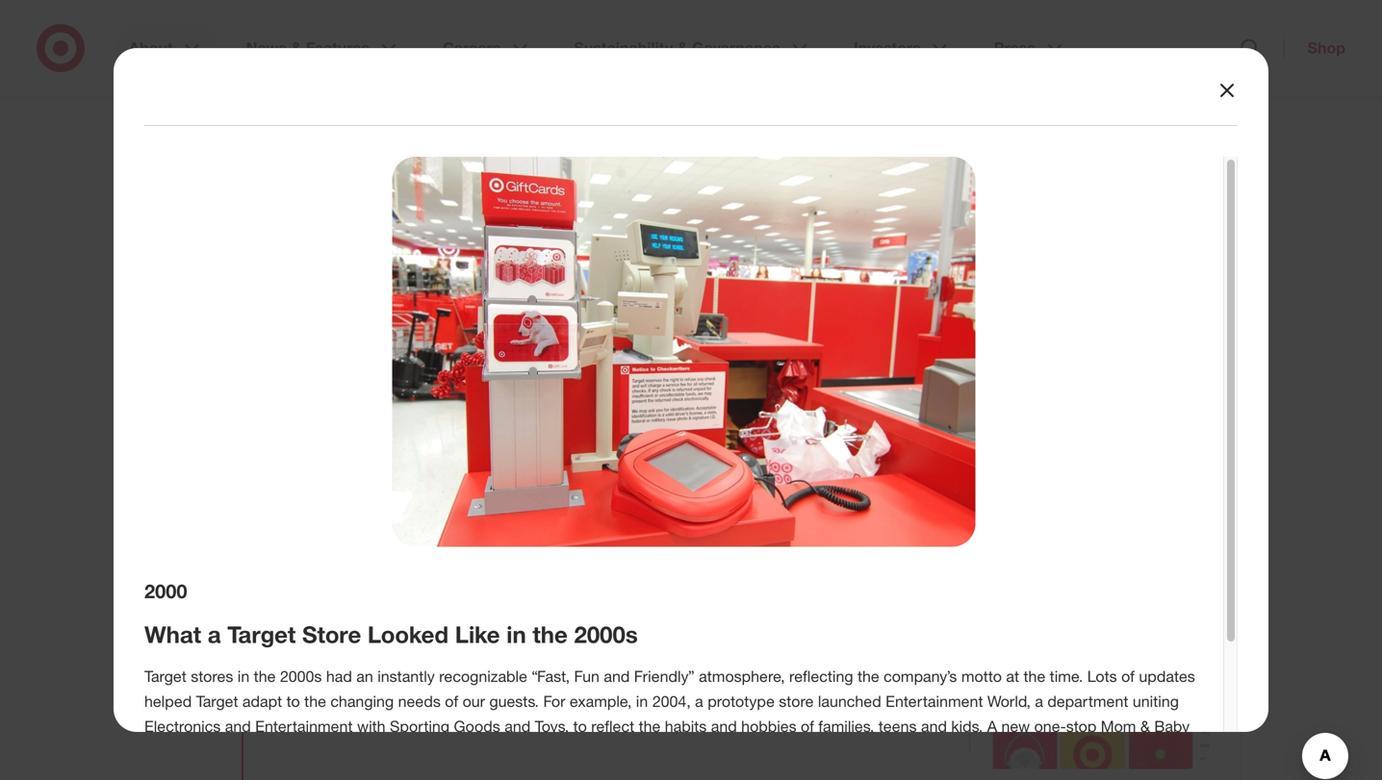Task type: describe. For each thing, give the bounding box(es) containing it.
&
[[1141, 718, 1151, 737]]

helped
[[144, 693, 192, 712]]

had
[[326, 668, 352, 687]]

the left the 'first'
[[582, 676, 604, 695]]

new
[[1002, 718, 1031, 737]]

toddler
[[443, 743, 492, 762]]

and down prototype
[[711, 718, 737, 737]]

and left friendly
[[357, 326, 383, 344]]

example,
[[570, 693, 632, 712]]

in right the 'first'
[[636, 693, 648, 712]]

what inside what a target store looked like in the 2000s
[[290, 212, 385, 259]]

a
[[988, 718, 998, 737]]

through
[[359, 743, 412, 762]]

learn more button
[[290, 714, 405, 737]]

what a target store looked like in the 2000s inside dialog
[[144, 621, 638, 649]]

prototype
[[708, 693, 775, 712]]

what a target store looked like in the 2000s button
[[290, 211, 923, 307]]

the up launched on the right
[[858, 668, 880, 687]]

more
[[336, 716, 374, 735]]

grocery
[[960, 743, 1013, 762]]

store
[[779, 693, 814, 712]]

baby
[[1155, 718, 1190, 737]]

our
[[463, 693, 485, 712]]

habits
[[665, 718, 707, 737]]

also
[[738, 743, 766, 762]]

increase
[[881, 743, 939, 762]]

0 horizontal spatial to
[[287, 693, 300, 712]]

the up adapt
[[254, 668, 276, 687]]

first
[[608, 676, 634, 695]]

2 horizontal spatial 2000s
[[574, 621, 638, 649]]

maternity
[[243, 743, 308, 762]]

like inside what a target store looked like in the 2000s dialog
[[455, 621, 500, 649]]

world,
[[988, 693, 1031, 712]]

updated
[[627, 743, 687, 762]]

what a target store looked like in the 2000s dialog
[[0, 0, 1383, 781]]

store inside button
[[651, 610, 749, 657]]

learn more
[[290, 716, 374, 735]]

pop-
[[698, 676, 731, 695]]

"fast,
[[532, 668, 570, 687]]

of left our
[[445, 693, 459, 712]]

target inside what a target store looked like in the 2000s
[[428, 212, 542, 259]]

fun inside target stores in the 2000s had an instantly recognizable "fast, fun and friendly" atmosphere, reflecting the company's motto at the time. lots of updates helped target adapt to the changing needs of our guests. for example, in 2004, a prototype store launched entertainment world, a department uniting electronics and entertainment with sporting goods and toys, to reflect the habits and hobbies of families, teens and kids. a new one-stop mom & baby shop covered maternity needs through the toddler years and beyond. updated stores also featured a 50% increase in grocery items.
[[574, 668, 600, 687]]

shop link
[[1284, 39, 1346, 58]]

mom
[[1101, 718, 1137, 737]]

beyond.
[[568, 743, 623, 762]]

1 vertical spatial entertainment
[[255, 718, 353, 737]]

featured
[[771, 743, 828, 762]]

town
[[410, 676, 446, 695]]

up
[[469, 610, 516, 657]]

2000s inside button
[[403, 260, 509, 307]]

in down kids.
[[943, 743, 955, 762]]

the up "fast,
[[533, 621, 568, 649]]

items.
[[1017, 743, 1058, 762]]

many
[[656, 676, 693, 695]]

2004,
[[653, 693, 691, 712]]

in up adapt
[[238, 668, 250, 687]]

motto
[[962, 668, 1002, 687]]

company name image
[[969, 528, 1210, 770]]

department
[[1048, 693, 1129, 712]]

instantly
[[378, 668, 435, 687]]

target stores in the 2000s had an instantly recognizable "fast, fun and friendly" atmosphere, reflecting the company's motto at the time. lots of updates helped target adapt to the changing needs of our guests. for example, in 2004, a prototype store launched entertainment world, a department uniting electronics and entertainment with sporting goods and toys, to reflect the habits and hobbies of families, teens and kids. a new one-stop mom & baby shop covered maternity needs through the toddler years and beyond. updated stores also featured a 50% increase in grocery items.
[[144, 668, 1196, 762]]

of right lots
[[1122, 668, 1135, 687]]

0 horizontal spatial stores
[[191, 668, 233, 687]]

was
[[551, 676, 578, 695]]

friendly
[[387, 326, 442, 344]]

the inside button
[[333, 260, 392, 307]]

recognizable
[[439, 668, 528, 687]]

and down adapt
[[225, 718, 251, 737]]

a inside button
[[395, 212, 418, 259]]

of up featured
[[801, 718, 815, 737]]

toys,
[[535, 718, 569, 737]]

stop
[[1067, 718, 1097, 737]]



Task type: locate. For each thing, give the bounding box(es) containing it.
years
[[496, 743, 533, 762]]

looked inside what a target store looked like in the 2000s button
[[662, 212, 797, 259]]

the up learn
[[304, 693, 326, 712]]

changing
[[331, 693, 394, 712]]

reflect
[[592, 718, 635, 737]]

0 horizontal spatial what
[[144, 621, 201, 649]]

1 vertical spatial what a target store looked like in the 2000s
[[144, 621, 638, 649]]

an
[[357, 668, 373, 687]]

a
[[395, 212, 418, 259], [208, 621, 221, 649], [695, 693, 704, 712], [1036, 693, 1044, 712], [832, 743, 841, 762]]

teens
[[879, 718, 917, 737]]

0 vertical spatial fun
[[327, 326, 352, 344]]

to up learn
[[287, 693, 300, 712]]

one-
[[1035, 718, 1067, 737]]

fun right fast,
[[327, 326, 352, 344]]

0 vertical spatial 2000s
[[403, 260, 509, 307]]

innovative
[[290, 676, 359, 695]]

what a target store looked like in the 2000s
[[290, 212, 883, 307], [144, 621, 638, 649]]

the up fast, fun and friendly
[[333, 260, 392, 307]]

atmosphere,
[[699, 668, 785, 687]]

for
[[544, 693, 566, 712]]

2000s inside target stores in the 2000s had an instantly recognizable "fast, fun and friendly" atmosphere, reflecting the company's motto at the time. lots of updates helped target adapt to the changing needs of our guests. for example, in 2004, a prototype store launched entertainment world, a department uniting electronics and entertainment with sporting goods and toys, to reflect the habits and hobbies of families, teens and kids. a new one-stop mom & baby shop covered maternity needs through the toddler years and beyond. updated stores also featured a 50% increase in grocery items.
[[280, 668, 322, 687]]

of right the 'first'
[[638, 676, 652, 695]]

0 horizontal spatial entertainment
[[255, 718, 353, 737]]

first pop-up target store button
[[290, 609, 749, 657]]

0 horizontal spatial 2000s
[[280, 668, 322, 687]]

0 vertical spatial like
[[808, 212, 883, 259]]

1 vertical spatial like
[[455, 621, 500, 649]]

1 vertical spatial needs
[[312, 743, 355, 762]]

the down sporting
[[416, 743, 438, 762]]

needs up sporting
[[398, 693, 441, 712]]

learn
[[290, 716, 332, 735]]

2000
[[144, 580, 187, 603]]

1 vertical spatial fun
[[574, 668, 600, 687]]

target
[[428, 212, 542, 259], [526, 610, 641, 657], [227, 621, 296, 649], [144, 668, 187, 687], [364, 676, 406, 695], [196, 693, 238, 712]]

and down the toys,
[[537, 743, 563, 762]]

the up updated on the bottom of page
[[639, 718, 661, 737]]

the
[[333, 260, 392, 307], [533, 621, 568, 649], [254, 668, 276, 687], [858, 668, 880, 687], [1024, 668, 1046, 687], [582, 676, 604, 695], [304, 693, 326, 712], [639, 718, 661, 737], [416, 743, 438, 762]]

in up fast,
[[290, 260, 323, 307]]

2000s left 'had' at the left bottom
[[280, 668, 322, 687]]

launched
[[818, 693, 882, 712]]

innovative target town house in nyc was the first of many pop-ups
[[290, 676, 756, 695]]

2000s up friendly
[[403, 260, 509, 307]]

in
[[290, 260, 323, 307], [507, 621, 526, 649], [238, 668, 250, 687], [499, 676, 511, 695], [636, 693, 648, 712], [943, 743, 955, 762]]

0 vertical spatial needs
[[398, 693, 441, 712]]

0 vertical spatial what a target store looked like in the 2000s
[[290, 212, 883, 307]]

in left 'nyc'
[[499, 676, 511, 695]]

like inside what a target store looked like in the 2000s button
[[808, 212, 883, 259]]

entertainment
[[886, 693, 984, 712], [255, 718, 353, 737]]

shop
[[1308, 39, 1346, 57]]

pop-
[[382, 610, 469, 657]]

looked inside what a target store looked like in the 2000s dialog
[[368, 621, 449, 649]]

needs down learn more
[[312, 743, 355, 762]]

store inside dialog
[[302, 621, 361, 649]]

0 horizontal spatial needs
[[312, 743, 355, 762]]

what
[[290, 212, 385, 259], [144, 621, 201, 649]]

0 vertical spatial entertainment
[[886, 693, 984, 712]]

stores up helped
[[191, 668, 233, 687]]

the right at
[[1024, 668, 1046, 687]]

and up years
[[505, 718, 531, 737]]

of
[[1122, 668, 1135, 687], [638, 676, 652, 695], [445, 693, 459, 712], [801, 718, 815, 737]]

0 horizontal spatial fun
[[327, 326, 352, 344]]

sporting
[[390, 718, 450, 737]]

to
[[287, 693, 300, 712], [574, 718, 587, 737]]

in inside what a target store looked like in the 2000s
[[290, 260, 323, 307]]

first pop-up target store
[[290, 610, 749, 657]]

reflecting
[[790, 668, 854, 687]]

1 vertical spatial stores
[[691, 743, 734, 762]]

with
[[357, 718, 386, 737]]

1 horizontal spatial what
[[290, 212, 385, 259]]

families,
[[819, 718, 875, 737]]

2000s up the 'first'
[[574, 621, 638, 649]]

2 vertical spatial 2000s
[[280, 668, 322, 687]]

kids.
[[952, 718, 983, 737]]

covered
[[183, 743, 239, 762]]

50%
[[845, 743, 877, 762]]

2000s
[[403, 260, 509, 307], [574, 621, 638, 649], [280, 668, 322, 687]]

0 vertical spatial to
[[287, 693, 300, 712]]

1 horizontal spatial stores
[[691, 743, 734, 762]]

0 horizontal spatial like
[[455, 621, 500, 649]]

hobbies
[[742, 718, 797, 737]]

1 horizontal spatial fun
[[574, 668, 600, 687]]

1 vertical spatial looked
[[368, 621, 449, 649]]

company's
[[884, 668, 958, 687]]

nyc
[[515, 676, 546, 695]]

adapt
[[243, 693, 282, 712]]

0 vertical spatial looked
[[662, 212, 797, 259]]

friendly"
[[634, 668, 695, 687]]

at
[[1007, 668, 1020, 687]]

1 vertical spatial what
[[144, 621, 201, 649]]

shop
[[144, 743, 179, 762]]

1 horizontal spatial to
[[574, 718, 587, 737]]

lots
[[1088, 668, 1118, 687]]

fast,
[[290, 326, 323, 344]]

fun
[[327, 326, 352, 344], [574, 668, 600, 687]]

stores
[[191, 668, 233, 687], [691, 743, 734, 762]]

fast, fun and friendly
[[290, 326, 442, 344]]

0 vertical spatial stores
[[191, 668, 233, 687]]

fun up example,
[[574, 668, 600, 687]]

time.
[[1050, 668, 1084, 687]]

entertainment up maternity
[[255, 718, 353, 737]]

needs
[[398, 693, 441, 712], [312, 743, 355, 762]]

uniting
[[1133, 693, 1180, 712]]

like
[[808, 212, 883, 259], [455, 621, 500, 649]]

house
[[450, 676, 494, 695]]

to right the toys,
[[574, 718, 587, 737]]

and left kids.
[[922, 718, 948, 737]]

goods
[[454, 718, 501, 737]]

store inside button
[[553, 212, 651, 259]]

updates
[[1140, 668, 1196, 687]]

entertainment down company's
[[886, 693, 984, 712]]

target inside button
[[526, 610, 641, 657]]

1 horizontal spatial needs
[[398, 693, 441, 712]]

and
[[357, 326, 383, 344], [604, 668, 630, 687], [225, 718, 251, 737], [505, 718, 531, 737], [711, 718, 737, 737], [922, 718, 948, 737], [537, 743, 563, 762]]

1 horizontal spatial 2000s
[[403, 260, 509, 307]]

and up example,
[[604, 668, 630, 687]]

1 vertical spatial 2000s
[[574, 621, 638, 649]]

1 vertical spatial to
[[574, 718, 587, 737]]

what inside dialog
[[144, 621, 201, 649]]

what a target store looked like in the 2000s inside button
[[290, 212, 883, 307]]

stores down habits
[[691, 743, 734, 762]]

looked
[[662, 212, 797, 259], [368, 621, 449, 649]]

1 horizontal spatial like
[[808, 212, 883, 259]]

first
[[290, 610, 371, 657]]

ups
[[731, 676, 756, 695]]

in up 'innovative target town house in nyc was the first of many pop-ups'
[[507, 621, 526, 649]]

1 horizontal spatial looked
[[662, 212, 797, 259]]

store
[[553, 212, 651, 259], [651, 610, 749, 657], [302, 621, 361, 649]]

1 horizontal spatial entertainment
[[886, 693, 984, 712]]

guests.
[[490, 693, 539, 712]]

0 vertical spatial what
[[290, 212, 385, 259]]

0 horizontal spatial looked
[[368, 621, 449, 649]]

electronics
[[144, 718, 221, 737]]



Task type: vqa. For each thing, say whether or not it's contained in the screenshot.
Investors
no



